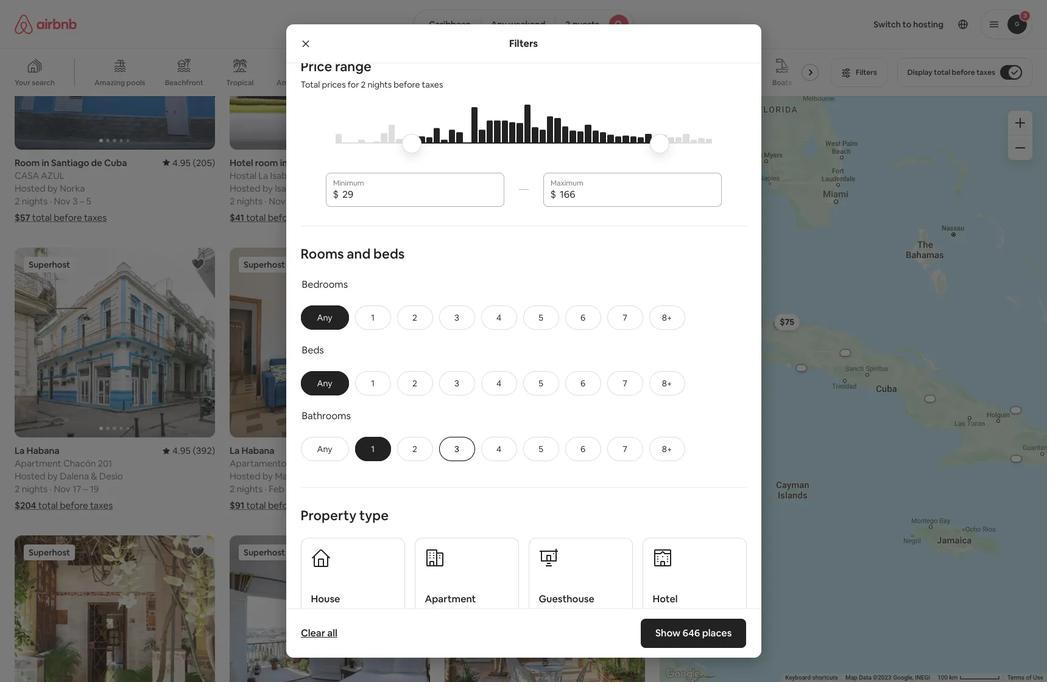Task type: vqa. For each thing, say whether or not it's contained in the screenshot.
phone,
no



Task type: describe. For each thing, give the bounding box(es) containing it.
2 inside room in santiago de cuba casa azul hosted by norka 2 nights · nov 3 – 5 $57 total before taxes
[[15, 195, 20, 207]]

1 inside hotel room in camaguey hostal la isabela room 1 hosted by isabel 2 nights · nov 3 – 5 $41 total before taxes
[[328, 170, 332, 181]]

price range total prices for 2 nights before taxes
[[301, 58, 443, 90]]

independiente
[[289, 458, 350, 470]]

nights inside o'reilly loft hosted by elisabel 2 nights · dec 1 – 3
[[452, 195, 478, 207]]

1 inside o'reilly loft hosted by elisabel 2 nights · dec 1 – 3
[[503, 195, 507, 207]]

2 guests
[[565, 19, 599, 30]]

de
[[91, 157, 102, 169]]

homes
[[417, 78, 440, 88]]

any for any weekend
[[491, 19, 507, 30]]

show 646 places link
[[641, 620, 747, 649]]

3 any button from the top
[[301, 437, 349, 462]]

nov for 4.95 (205)
[[54, 195, 70, 207]]

19
[[90, 484, 99, 495]]

bathrooms
[[302, 410, 351, 423]]

zoom out image
[[1015, 143, 1025, 153]]

keyboard
[[785, 675, 811, 682]]

property
[[301, 507, 356, 524]]

646
[[683, 627, 700, 640]]

feb inside la habana apartamento independiente habana mía wifi hosted by mariana 2 nights · feb 9 – 11 $91 total before taxes
[[269, 484, 284, 495]]

– left 25 at the bottom of the page
[[514, 484, 518, 495]]

(160)
[[408, 157, 430, 169]]

8+ button for bedrooms
[[649, 306, 685, 330]]

boats
[[772, 78, 792, 88]]

4.95 out of 5 average rating,  392 reviews image
[[163, 445, 215, 457]]

and
[[347, 245, 371, 262]]

amazing for amazing pools
[[94, 78, 125, 88]]

filters dialog
[[286, 24, 761, 659]]

2 inside button
[[565, 19, 570, 30]]

guesthouse button
[[528, 538, 633, 617]]

isabel
[[275, 183, 299, 194]]

23
[[501, 484, 512, 495]]

apartamento
[[230, 458, 287, 470]]

clear
[[301, 627, 325, 640]]

display total before taxes button
[[897, 58, 1033, 87]]

rooms and beds
[[301, 245, 405, 262]]

8+ element for bathrooms
[[662, 444, 672, 455]]

habana for apartamento
[[242, 445, 275, 457]]

7 button for bedrooms
[[607, 306, 643, 330]]

4.95 (205)
[[172, 157, 215, 169]]

la inside hotel room in camaguey hostal la isabela room 1 hosted by isabel 2 nights · nov 3 – 5 $41 total before taxes
[[258, 170, 268, 181]]

8+ button for bathrooms
[[649, 437, 685, 462]]

$204
[[15, 500, 36, 512]]

of
[[1026, 675, 1032, 682]]

before inside the la habana apartment chacón 201 hosted by dalena & desio 2 nights · nov 17 – 19 $204 total before taxes
[[60, 500, 88, 512]]

· inside the la habana apartment chacón 201 hosted by dalena & desio 2 nights · nov 17 – 19 $204 total before taxes
[[50, 484, 52, 495]]

by inside the la habana apartment chacón 201 hosted by dalena & desio 2 nights · nov 17 – 19 $204 total before taxes
[[47, 471, 58, 483]]

4.94 (48)
[[608, 445, 645, 457]]

by inside room in santiago de cuba casa azul hosted by norka 2 nights · nov 3 – 5 $57 total before taxes
[[47, 183, 58, 194]]

(241)
[[408, 445, 430, 457]]

isabela
[[270, 170, 299, 181]]

$57
[[15, 212, 30, 223]]

5 button for bathrooms
[[523, 437, 559, 462]]

la habana living by the sea.
[[445, 445, 516, 470]]

taxes inside room in santiago de cuba casa azul hosted by norka 2 nights · nov 3 – 5 $57 total before taxes
[[84, 212, 107, 223]]

before inside hotel room in camaguey hostal la isabela room 1 hosted by isabel 2 nights · nov 3 – 5 $41 total before taxes
[[268, 212, 296, 223]]

any weekend button
[[481, 10, 556, 39]]

before inside la habana apartamento independiente habana mía wifi hosted by mariana 2 nights · feb 9 – 11 $91 total before taxes
[[268, 500, 296, 512]]

loft
[[475, 170, 492, 181]]

the
[[483, 458, 498, 470]]

201
[[98, 458, 112, 470]]

room inside room in santiago de cuba casa azul hosted by norka 2 nights · nov 3 – 5 $57 total before taxes
[[15, 157, 40, 169]]

8+ for beds
[[662, 378, 672, 389]]

4.89 (241)
[[387, 445, 430, 457]]

8+ for bathrooms
[[662, 444, 672, 455]]

rooms
[[301, 245, 344, 262]]

2 button for beds
[[397, 371, 433, 396]]

5 button for beds
[[523, 371, 559, 396]]

taxes inside hotel room in camaguey hostal la isabela room 1 hosted by isabel 2 nights · nov 3 – 5 $41 total before taxes
[[298, 212, 321, 223]]

in inside room in santiago de cuba casa azul hosted by norka 2 nights · nov 3 – 5 $57 total before taxes
[[42, 157, 49, 169]]

total for room in santiago de cuba casa azul hosted by norka 2 nights · nov 3 – 5 $57 total before taxes
[[32, 212, 52, 223]]

room inside hotel room in camaguey hostal la isabela room 1 hosted by isabel 2 nights · nov 3 – 5 $41 total before taxes
[[301, 170, 326, 181]]

terms of use
[[1007, 675, 1044, 682]]

hotel for hotel
[[653, 593, 678, 606]]

cuba
[[104, 157, 127, 169]]

bedrooms
[[302, 278, 348, 291]]

luxe
[[356, 78, 373, 88]]

taxes inside the la habana apartment chacón 201 hosted by dalena & desio 2 nights · nov 17 – 19 $204 total before taxes
[[90, 500, 113, 512]]

hosted inside o'reilly loft hosted by elisabel 2 nights · dec 1 – 3
[[445, 183, 476, 194]]

hosted inside hotel room in camaguey hostal la isabela room 1 hosted by isabel 2 nights · nov 3 – 5 $41 total before taxes
[[230, 183, 260, 194]]

filters
[[509, 37, 538, 50]]

tiny homes
[[401, 78, 440, 88]]

any for 3rd any element from the top
[[317, 444, 332, 455]]

tiny
[[401, 78, 415, 88]]

100
[[938, 675, 948, 682]]

any for any element for beds
[[317, 378, 332, 389]]

0 horizontal spatial add to wishlist: la habana image
[[191, 257, 205, 271]]

6 button for bathrooms
[[565, 437, 601, 462]]

3 button for bathrooms
[[439, 437, 475, 462]]

apartment inside the la habana apartment chacón 201 hosted by dalena & desio 2 nights · nov 17 – 19 $204 total before taxes
[[15, 458, 61, 470]]

· inside o'reilly loft hosted by elisabel 2 nights · dec 1 – 3
[[480, 195, 482, 207]]

beds
[[302, 344, 324, 357]]

7 for beds
[[623, 378, 627, 389]]

nights inside hotel room in camaguey hostal la isabela room 1 hosted by isabel 2 nights · nov 3 – 5 $41 total before taxes
[[237, 195, 263, 207]]

7 for bathrooms
[[623, 444, 627, 455]]

17
[[72, 484, 81, 495]]

display
[[907, 68, 932, 77]]

house
[[311, 593, 340, 606]]

search
[[32, 78, 55, 88]]

11
[[300, 484, 308, 495]]

(48)
[[628, 445, 645, 457]]

3 button for beds
[[439, 371, 475, 396]]

hotel room in camaguey hostal la isabela room 1 hosted by isabel 2 nights · nov 3 – 5 $41 total before taxes
[[230, 157, 336, 223]]

guesthouse
[[539, 593, 594, 606]]

google,
[[893, 675, 914, 682]]

100 km
[[938, 675, 959, 682]]

prices
[[322, 79, 346, 90]]

hosted inside room in santiago de cuba casa azul hosted by norka 2 nights · nov 3 – 5 $57 total before taxes
[[15, 183, 45, 194]]

norka
[[60, 183, 85, 194]]

any element for bedrooms
[[313, 312, 336, 323]]

total for la habana apartment chacón 201 hosted by dalena & desio 2 nights · nov 17 – 19 $204 total before taxes
[[38, 500, 58, 512]]

(205)
[[193, 157, 215, 169]]

2 guests button
[[555, 10, 633, 39]]

in inside hotel room in camaguey hostal la isabela room 1 hosted by isabel 2 nights · nov 3 – 5 $41 total before taxes
[[280, 157, 288, 169]]

4.95 out of 5 average rating,  205 reviews image
[[163, 157, 215, 169]]

$91
[[230, 500, 244, 512]]

beachfront
[[165, 78, 203, 88]]

nights inside room in santiago de cuba casa azul hosted by norka 2 nights · nov 3 – 5 $57 total before taxes
[[22, 195, 48, 207]]

4.81 (160)
[[387, 157, 430, 169]]

1 $ text field from the left
[[342, 189, 497, 201]]

show
[[656, 627, 681, 640]]

5 for beds
[[539, 378, 543, 389]]

caribbean
[[429, 19, 471, 30]]

6 for bathrooms
[[581, 444, 585, 455]]

la habana apartamento independiente habana mía wifi hosted by mariana 2 nights · feb 9 – 11 $91 total before taxes
[[230, 445, 421, 512]]

8+ element for bedrooms
[[662, 312, 672, 323]]

by inside o'reilly loft hosted by elisabel 2 nights · dec 1 – 3
[[478, 183, 488, 194]]

nights inside 'price range total prices for 2 nights before taxes'
[[368, 79, 392, 90]]

keyboard shortcuts button
[[785, 674, 838, 683]]

living
[[445, 458, 469, 470]]

nights inside the la habana apartment chacón 201 hosted by dalena & desio 2 nights · nov 17 – 19 $204 total before taxes
[[22, 484, 48, 495]]

hotel button
[[642, 538, 747, 617]]

amazing views
[[276, 78, 328, 88]]

any element for beds
[[313, 378, 336, 389]]

4.95 (392)
[[172, 445, 215, 457]]

taxes inside 'price range total prices for 2 nights before taxes'
[[422, 79, 443, 90]]

9
[[286, 484, 292, 495]]

5 for bathrooms
[[539, 444, 543, 455]]

total
[[301, 79, 320, 90]]

taxes inside button
[[977, 68, 995, 77]]

none search field containing caribbean
[[414, 10, 633, 39]]

range
[[335, 58, 372, 75]]

amazing for amazing views
[[276, 78, 307, 88]]

2 feb from the left
[[484, 484, 499, 495]]

4.95 for 4.95 (392)
[[172, 445, 191, 457]]

wifi
[[403, 458, 421, 470]]

caribbean button
[[414, 10, 481, 39]]



Task type: locate. For each thing, give the bounding box(es) containing it.
1 8+ button from the top
[[649, 306, 685, 330]]

0 vertical spatial 4 button
[[481, 306, 517, 330]]

8+ for bedrooms
[[662, 312, 672, 323]]

add to wishlist: la habana image
[[406, 257, 420, 271]]

google image
[[663, 667, 703, 683]]

santiago
[[51, 157, 89, 169]]

habana for apartment
[[26, 445, 59, 457]]

2 $ text field from the left
[[560, 189, 714, 201]]

by down the azul at the left
[[47, 183, 58, 194]]

taxes
[[977, 68, 995, 77], [422, 79, 443, 90], [84, 212, 107, 223], [298, 212, 321, 223], [90, 500, 113, 512], [298, 500, 321, 512]]

total right $91
[[246, 500, 266, 512]]

nights up $57
[[22, 195, 48, 207]]

for
[[348, 79, 359, 90]]

· inside la habana apartamento independiente habana mía wifi hosted by mariana 2 nights · feb 9 – 11 $91 total before taxes
[[265, 484, 267, 495]]

before down isabel on the top
[[268, 212, 296, 223]]

2 inside o'reilly loft hosted by elisabel 2 nights · dec 1 – 3
[[445, 195, 450, 207]]

1 vertical spatial 8+ button
[[649, 371, 685, 396]]

any button
[[301, 306, 349, 330], [301, 371, 349, 396], [301, 437, 349, 462]]

1 horizontal spatial feb
[[484, 484, 499, 495]]

2 4 from the top
[[496, 378, 501, 389]]

nights up $41 at the left top of the page
[[237, 195, 263, 207]]

2 inside la habana apartamento independiente habana mía wifi hosted by mariana 2 nights · feb 9 – 11 $91 total before taxes
[[230, 484, 235, 495]]

3 8+ button from the top
[[649, 437, 685, 462]]

0 vertical spatial hotel
[[230, 157, 253, 169]]

2 vertical spatial any element
[[313, 444, 336, 455]]

2 6 from the top
[[581, 378, 585, 389]]

1 button
[[355, 306, 391, 330], [355, 371, 391, 396], [355, 437, 391, 462]]

total inside la habana apartamento independiente habana mía wifi hosted by mariana 2 nights · feb 9 – 11 $91 total before taxes
[[246, 500, 266, 512]]

hosted inside the la habana apartment chacón 201 hosted by dalena & desio 2 nights · nov 17 – 19 $204 total before taxes
[[15, 471, 45, 483]]

2 inside hotel room in camaguey hostal la isabela room 1 hosted by isabel 2 nights · nov 3 – 5 $41 total before taxes
[[230, 195, 235, 207]]

1 vertical spatial any element
[[313, 378, 336, 389]]

1 horizontal spatial apartment
[[425, 593, 476, 606]]

5 inside hotel room in camaguey hostal la isabela room 1 hosted by isabel 2 nights · nov 3 – 5 $41 total before taxes
[[301, 195, 306, 207]]

any element up bathrooms
[[313, 378, 336, 389]]

0 vertical spatial 5 button
[[523, 306, 559, 330]]

1 7 from the top
[[623, 312, 627, 323]]

1
[[328, 170, 332, 181], [503, 195, 507, 207], [371, 312, 375, 323], [371, 378, 375, 389], [371, 444, 375, 455]]

3 inside hotel room in camaguey hostal la isabela room 1 hosted by isabel 2 nights · nov 3 – 5 $41 total before taxes
[[287, 195, 293, 207]]

5 button for bedrooms
[[523, 306, 559, 330]]

0 horizontal spatial amazing
[[94, 78, 125, 88]]

habana inside the la habana apartment chacón 201 hosted by dalena & desio 2 nights · nov 17 – 19 $204 total before taxes
[[26, 445, 59, 457]]

– inside the la habana apartment chacón 201 hosted by dalena & desio 2 nights · nov 17 – 19 $204 total before taxes
[[83, 484, 88, 495]]

before down '9'
[[268, 500, 296, 512]]

by inside hotel room in camaguey hostal la isabela room 1 hosted by isabel 2 nights · nov 3 – 5 $41 total before taxes
[[262, 183, 273, 194]]

la
[[258, 170, 268, 181], [15, 445, 25, 457], [230, 445, 240, 457], [445, 445, 455, 457]]

3 3 button from the top
[[439, 437, 475, 462]]

2 inside the la habana apartment chacón 201 hosted by dalena & desio 2 nights · nov 17 – 19 $204 total before taxes
[[15, 484, 20, 495]]

pools
[[126, 78, 145, 88]]

hostal
[[230, 170, 256, 181]]

any up independiente
[[317, 444, 332, 455]]

1 feb from the left
[[269, 484, 284, 495]]

room in santiago de cuba casa azul hosted by norka 2 nights · nov 3 – 5 $57 total before taxes
[[15, 157, 127, 223]]

2 8+ button from the top
[[649, 371, 685, 396]]

0 horizontal spatial $
[[333, 188, 339, 201]]

1 vertical spatial room
[[301, 170, 326, 181]]

2 vertical spatial 2 button
[[397, 437, 433, 462]]

0 horizontal spatial room
[[15, 157, 40, 169]]

0 vertical spatial 2 button
[[397, 306, 433, 330]]

dalena
[[60, 471, 89, 483]]

– inside hotel room in camaguey hostal la isabela room 1 hosted by isabel 2 nights · nov 3 – 5 $41 total before taxes
[[295, 195, 299, 207]]

1 horizontal spatial in
[[280, 157, 288, 169]]

– down the norka
[[80, 195, 84, 207]]

2 7 button from the top
[[607, 371, 643, 396]]

0 vertical spatial 7
[[623, 312, 627, 323]]

camaguey
[[290, 157, 336, 169]]

before inside 'price range total prices for 2 nights before taxes'
[[394, 79, 420, 90]]

la up $204
[[15, 445, 25, 457]]

casa
[[15, 170, 39, 181]]

display total before taxes
[[907, 68, 995, 77]]

total right $41 at the left top of the page
[[246, 212, 266, 223]]

1 vertical spatial add to wishlist: la habana image
[[621, 545, 635, 560]]

0 vertical spatial room
[[15, 157, 40, 169]]

7 button for beds
[[607, 371, 643, 396]]

la inside la habana apartamento independiente habana mía wifi hosted by mariana 2 nights · feb 9 – 11 $91 total before taxes
[[230, 445, 240, 457]]

– inside room in santiago de cuba casa azul hosted by norka 2 nights · nov 3 – 5 $57 total before taxes
[[80, 195, 84, 207]]

dec
[[484, 195, 501, 207]]

by left dalena
[[47, 471, 58, 483]]

$ text field
[[342, 189, 497, 201], [560, 189, 714, 201]]

6 for bedrooms
[[581, 312, 585, 323]]

before inside button
[[952, 68, 975, 77]]

by left isabel on the top
[[262, 183, 273, 194]]

0 vertical spatial any element
[[313, 312, 336, 323]]

7 for bedrooms
[[623, 312, 627, 323]]

1 vertical spatial 7
[[623, 378, 627, 389]]

– right 17
[[83, 484, 88, 495]]

add to wishlist: la habana image
[[191, 257, 205, 271], [621, 545, 635, 560]]

1 8+ from the top
[[662, 312, 672, 323]]

views
[[308, 78, 328, 88]]

3 any element from the top
[[313, 444, 336, 455]]

0 vertical spatial 8+ button
[[649, 306, 685, 330]]

8+ element
[[662, 312, 672, 323], [662, 378, 672, 389], [662, 444, 672, 455]]

1 button for beds
[[355, 371, 391, 396]]

0 horizontal spatial apartment
[[15, 458, 61, 470]]

nov inside hotel room in camaguey hostal la isabela room 1 hosted by isabel 2 nights · nov 3 – 5 $41 total before taxes
[[269, 195, 285, 207]]

3 8+ element from the top
[[662, 444, 672, 455]]

room up casa
[[15, 157, 40, 169]]

1 button for bedrooms
[[355, 306, 391, 330]]

0 vertical spatial 4
[[496, 312, 501, 323]]

7 button
[[607, 306, 643, 330], [607, 371, 643, 396], [607, 437, 643, 462]]

la up apartamento
[[230, 445, 240, 457]]

0 vertical spatial any button
[[301, 306, 349, 330]]

0 vertical spatial 6 button
[[565, 306, 601, 330]]

hotel inside hotel button
[[653, 593, 678, 606]]

$75 button
[[774, 314, 800, 331]]

terms
[[1007, 675, 1025, 682]]

0 vertical spatial 8+
[[662, 312, 672, 323]]

total inside hotel room in camaguey hostal la isabela room 1 hosted by isabel 2 nights · nov 3 – 5 $41 total before taxes
[[246, 212, 266, 223]]

– inside la habana apartamento independiente habana mía wifi hosted by mariana 2 nights · feb 9 – 11 $91 total before taxes
[[294, 484, 298, 495]]

2 8+ element from the top
[[662, 378, 672, 389]]

1 5 button from the top
[[523, 306, 559, 330]]

–
[[80, 195, 84, 207], [295, 195, 299, 207], [509, 195, 513, 207], [83, 484, 88, 495], [294, 484, 298, 495], [514, 484, 518, 495]]

1 vertical spatial 1 button
[[355, 371, 391, 396]]

– right '9'
[[294, 484, 298, 495]]

1 4 from the top
[[496, 312, 501, 323]]

house button
[[301, 538, 405, 617]]

$ for 2nd $ text field from left
[[550, 188, 556, 201]]

– down isabel on the top
[[295, 195, 299, 207]]

any element
[[313, 312, 336, 323], [313, 378, 336, 389], [313, 444, 336, 455]]

add to wishlist: havana image
[[191, 545, 205, 560]]

nov down the norka
[[54, 195, 70, 207]]

2 5 button from the top
[[523, 371, 559, 396]]

clear all button
[[295, 622, 343, 646]]

room
[[15, 157, 40, 169], [301, 170, 326, 181]]

2 vertical spatial 5 button
[[523, 437, 559, 462]]

before inside room in santiago de cuba casa azul hosted by norka 2 nights · nov 3 – 5 $57 total before taxes
[[54, 212, 82, 223]]

your
[[15, 78, 30, 88]]

hotel inside hotel room in camaguey hostal la isabela room 1 hosted by isabel 2 nights · nov 3 – 5 $41 total before taxes
[[230, 157, 253, 169]]

2 vertical spatial 8+
[[662, 444, 672, 455]]

2 vertical spatial 6 button
[[565, 437, 601, 462]]

3 inside room in santiago de cuba casa azul hosted by norka 2 nights · nov 3 – 5 $57 total before taxes
[[72, 195, 78, 207]]

1 vertical spatial 8+
[[662, 378, 672, 389]]

(392)
[[193, 445, 215, 457]]

2 vertical spatial 7
[[623, 444, 627, 455]]

3 4 button from the top
[[481, 437, 517, 462]]

km
[[949, 675, 958, 682]]

1 vertical spatial hotel
[[653, 593, 678, 606]]

hosted down apartamento
[[230, 471, 260, 483]]

apartment inside button
[[425, 593, 476, 606]]

2 6 button from the top
[[565, 371, 601, 396]]

None search field
[[414, 10, 633, 39]]

nights right for
[[368, 79, 392, 90]]

2 any button from the top
[[301, 371, 349, 396]]

habana inside 'la habana living by the sea.'
[[457, 445, 490, 457]]

0 vertical spatial 7 button
[[607, 306, 643, 330]]

3 button
[[439, 306, 475, 330], [439, 371, 475, 396], [439, 437, 475, 462]]

·
[[50, 195, 52, 207], [265, 195, 267, 207], [480, 195, 482, 207], [50, 484, 52, 495], [265, 484, 267, 495], [480, 484, 482, 495]]

map
[[845, 675, 858, 682]]

group
[[0, 49, 824, 96], [15, 248, 215, 438], [230, 248, 430, 438], [445, 248, 645, 438], [15, 536, 215, 683], [230, 536, 430, 683], [445, 536, 645, 683]]

add to wishlist: havana image
[[406, 545, 420, 560]]

group containing amazing views
[[0, 49, 824, 96]]

4.81 out of 5 average rating,  160 reviews image
[[378, 157, 430, 169]]

total inside the la habana apartment chacón 201 hosted by dalena & desio 2 nights · nov 17 – 19 $204 total before taxes
[[38, 500, 58, 512]]

desio
[[99, 471, 123, 483]]

hosted inside la habana apartamento independiente habana mía wifi hosted by mariana 2 nights · feb 9 – 11 $91 total before taxes
[[230, 471, 260, 483]]

0 horizontal spatial in
[[42, 157, 49, 169]]

hotel up show
[[653, 593, 678, 606]]

property type
[[301, 507, 389, 524]]

nights up $91
[[237, 484, 263, 495]]

1 vertical spatial apartment
[[425, 593, 476, 606]]

3 1 button from the top
[[355, 437, 391, 462]]

25
[[520, 484, 530, 495]]

1 vertical spatial 8+ element
[[662, 378, 672, 389]]

1 vertical spatial 4
[[496, 378, 501, 389]]

2 $ from the left
[[550, 188, 556, 201]]

total right $57
[[32, 212, 52, 223]]

3 2 button from the top
[[397, 437, 433, 462]]

100 km button
[[934, 674, 1004, 683]]

0 vertical spatial 8+ element
[[662, 312, 672, 323]]

nights down living
[[452, 484, 478, 495]]

0 vertical spatial 4.95
[[172, 157, 191, 169]]

la up living
[[445, 445, 455, 457]]

4.95 left (392)
[[172, 445, 191, 457]]

any down bedrooms
[[317, 312, 332, 323]]

amazing left views
[[276, 78, 307, 88]]

2 nights · feb 23 – 25
[[445, 484, 530, 495]]

by down loft
[[478, 183, 488, 194]]

feb left 23
[[484, 484, 499, 495]]

habana for living
[[457, 445, 490, 457]]

3 6 from the top
[[581, 444, 585, 455]]

3 7 from the top
[[623, 444, 627, 455]]

1 horizontal spatial $ text field
[[560, 189, 714, 201]]

in up the azul at the left
[[42, 157, 49, 169]]

apartment button
[[415, 538, 519, 617]]

2 4.95 from the top
[[172, 445, 191, 457]]

any button down bedrooms
[[301, 306, 349, 330]]

before down the norka
[[54, 212, 82, 223]]

4.95 left (205)
[[172, 157, 191, 169]]

1 vertical spatial 5 button
[[523, 371, 559, 396]]

amazing left pools
[[94, 78, 125, 88]]

1 vertical spatial 2 button
[[397, 371, 433, 396]]

1 vertical spatial 4.95
[[172, 445, 191, 457]]

· inside room in santiago de cuba casa azul hosted by norka 2 nights · nov 3 – 5 $57 total before taxes
[[50, 195, 52, 207]]

1 horizontal spatial hotel
[[653, 593, 678, 606]]

total inside button
[[934, 68, 950, 77]]

2 button for bedrooms
[[397, 306, 433, 330]]

6 for beds
[[581, 378, 585, 389]]

· inside hotel room in camaguey hostal la isabela room 1 hosted by isabel 2 nights · nov 3 – 5 $41 total before taxes
[[265, 195, 267, 207]]

0 horizontal spatial hotel
[[230, 157, 253, 169]]

la inside the la habana apartment chacón 201 hosted by dalena & desio 2 nights · nov 17 – 19 $204 total before taxes
[[15, 445, 25, 457]]

any element down bedrooms
[[313, 312, 336, 323]]

2 button for bathrooms
[[397, 437, 433, 462]]

4.89 out of 5 average rating,  241 reviews image
[[378, 445, 430, 457]]

type
[[359, 507, 389, 524]]

4 for bathrooms
[[496, 444, 501, 455]]

– down elisabel
[[509, 195, 513, 207]]

any button down bathrooms
[[301, 437, 349, 462]]

nights inside la habana apartamento independiente habana mía wifi hosted by mariana 2 nights · feb 9 – 11 $91 total before taxes
[[237, 484, 263, 495]]

2 vertical spatial any button
[[301, 437, 349, 462]]

3 inside o'reilly loft hosted by elisabel 2 nights · dec 1 – 3
[[515, 195, 520, 207]]

nov inside the la habana apartment chacón 201 hosted by dalena & desio 2 nights · nov 17 – 19 $204 total before taxes
[[54, 484, 70, 495]]

room
[[255, 157, 278, 169]]

3 button for bedrooms
[[439, 306, 475, 330]]

4 button for beds
[[481, 371, 517, 396]]

by inside la habana apartamento independiente habana mía wifi hosted by mariana 2 nights · feb 9 – 11 $91 total before taxes
[[262, 471, 273, 483]]

2 any element from the top
[[313, 378, 336, 389]]

0 vertical spatial apartment
[[15, 458, 61, 470]]

4.95
[[172, 157, 191, 169], [172, 445, 191, 457]]

2 2 button from the top
[[397, 371, 433, 396]]

mía
[[386, 458, 401, 470]]

feb
[[269, 484, 284, 495], [484, 484, 499, 495]]

by left the
[[471, 458, 481, 470]]

1 horizontal spatial room
[[301, 170, 326, 181]]

hosted down casa
[[15, 183, 45, 194]]

7 button for bathrooms
[[607, 437, 643, 462]]

1 horizontal spatial add to wishlist: la habana image
[[621, 545, 635, 560]]

4 button
[[481, 306, 517, 330], [481, 371, 517, 396], [481, 437, 517, 462]]

by inside 'la habana living by the sea.'
[[471, 458, 481, 470]]

1 vertical spatial any button
[[301, 371, 349, 396]]

4 for beds
[[496, 378, 501, 389]]

mariana
[[275, 471, 308, 483]]

1 horizontal spatial $
[[550, 188, 556, 201]]

by down apartamento
[[262, 471, 273, 483]]

feb left '9'
[[269, 484, 284, 495]]

nights up $204
[[22, 484, 48, 495]]

profile element
[[648, 0, 1033, 49]]

0 vertical spatial add to wishlist: la habana image
[[191, 257, 205, 271]]

any up bathrooms
[[317, 378, 332, 389]]

chacón
[[63, 458, 96, 470]]

nov left 17
[[54, 484, 70, 495]]

total for la habana apartamento independiente habana mía wifi hosted by mariana 2 nights · feb 9 – 11 $91 total before taxes
[[246, 500, 266, 512]]

total inside room in santiago de cuba casa azul hosted by norka 2 nights · nov 3 – 5 $57 total before taxes
[[32, 212, 52, 223]]

any inside button
[[491, 19, 507, 30]]

total right $204
[[38, 500, 58, 512]]

la inside 'la habana living by the sea.'
[[445, 445, 455, 457]]

2 8+ from the top
[[662, 378, 672, 389]]

3 6 button from the top
[[565, 437, 601, 462]]

1 2 button from the top
[[397, 306, 433, 330]]

1 vertical spatial 4 button
[[481, 371, 517, 396]]

1 4.95 from the top
[[172, 157, 191, 169]]

3 5 button from the top
[[523, 437, 559, 462]]

nov inside room in santiago de cuba casa azul hosted by norka 2 nights · nov 3 – 5 $57 total before taxes
[[54, 195, 70, 207]]

hosted up $204
[[15, 471, 45, 483]]

o'reilly
[[445, 170, 473, 181]]

7
[[623, 312, 627, 323], [623, 378, 627, 389], [623, 444, 627, 455]]

1 vertical spatial 6
[[581, 378, 585, 389]]

$ down camaguey
[[333, 188, 339, 201]]

2 vertical spatial 4
[[496, 444, 501, 455]]

any button for bedrooms
[[301, 306, 349, 330]]

la down room
[[258, 170, 268, 181]]

1 6 from the top
[[581, 312, 585, 323]]

64% of stays are available in the price range you selected. image
[[335, 105, 712, 178]]

$75
[[780, 317, 794, 328]]

la for la habana apartamento independiente habana mía wifi hosted by mariana 2 nights · feb 9 – 11 $91 total before taxes
[[230, 445, 240, 457]]

0 vertical spatial 6
[[581, 312, 585, 323]]

2 in from the left
[[280, 157, 288, 169]]

2 vertical spatial 8+ button
[[649, 437, 685, 462]]

nov for 4.95 (392)
[[54, 484, 70, 495]]

room down camaguey
[[301, 170, 326, 181]]

2 vertical spatial 6
[[581, 444, 585, 455]]

nights down 'o'reilly'
[[452, 195, 478, 207]]

2 inside 'price range total prices for 2 nights before taxes'
[[361, 79, 366, 90]]

before right luxe
[[394, 79, 420, 90]]

nov down isabel on the top
[[269, 195, 285, 207]]

8+ element for beds
[[662, 378, 672, 389]]

1 vertical spatial 6 button
[[565, 371, 601, 396]]

0 horizontal spatial $ text field
[[342, 189, 497, 201]]

sea.
[[500, 458, 516, 470]]

1 vertical spatial 3 button
[[439, 371, 475, 396]]

– inside o'reilly loft hosted by elisabel 2 nights · dec 1 – 3
[[509, 195, 513, 207]]

any button for beds
[[301, 371, 349, 396]]

6
[[581, 312, 585, 323], [581, 378, 585, 389], [581, 444, 585, 455]]

2 4 button from the top
[[481, 371, 517, 396]]

la for la habana living by the sea.
[[445, 445, 455, 457]]

0 vertical spatial 3 button
[[439, 306, 475, 330]]

1 8+ element from the top
[[662, 312, 672, 323]]

3 7 button from the top
[[607, 437, 643, 462]]

la habana apartment chacón 201 hosted by dalena & desio 2 nights · nov 17 – 19 $204 total before taxes
[[15, 445, 123, 512]]

total right display
[[934, 68, 950, 77]]

2 3 button from the top
[[439, 371, 475, 396]]

2 vertical spatial 7 button
[[607, 437, 643, 462]]

any left weekend
[[491, 19, 507, 30]]

1 7 button from the top
[[607, 306, 643, 330]]

5 inside room in santiago de cuba casa azul hosted by norka 2 nights · nov 3 – 5 $57 total before taxes
[[86, 195, 91, 207]]

1 any button from the top
[[301, 306, 349, 330]]

$ right elisabel
[[550, 188, 556, 201]]

hotel for hotel room in camaguey hostal la isabela room 1 hosted by isabel 2 nights · nov 3 – 5 $41 total before taxes
[[230, 157, 253, 169]]

1 in from the left
[[42, 157, 49, 169]]

2 vertical spatial 4 button
[[481, 437, 517, 462]]

weekend
[[509, 19, 545, 30]]

beds
[[373, 245, 405, 262]]

4.95 for 4.95 (205)
[[172, 157, 191, 169]]

0 vertical spatial 1 button
[[355, 306, 391, 330]]

any for any element related to bedrooms
[[317, 312, 332, 323]]

5 for bedrooms
[[539, 312, 543, 323]]

any button up bathrooms
[[301, 371, 349, 396]]

1 3 button from the top
[[439, 306, 475, 330]]

4 for bedrooms
[[496, 312, 501, 323]]

zoom in image
[[1015, 118, 1025, 128]]

$
[[333, 188, 339, 201], [550, 188, 556, 201]]

4 button for bedrooms
[[481, 306, 517, 330]]

any weekend
[[491, 19, 545, 30]]

2 7 from the top
[[623, 378, 627, 389]]

hosted down hostal
[[230, 183, 260, 194]]

hotel up hostal
[[230, 157, 253, 169]]

1 vertical spatial 7 button
[[607, 371, 643, 396]]

amazing pools
[[94, 78, 145, 88]]

hotel
[[230, 157, 253, 169], [653, 593, 678, 606]]

taxes inside la habana apartamento independiente habana mía wifi hosted by mariana 2 nights · feb 9 – 11 $91 total before taxes
[[298, 500, 321, 512]]

1 $ from the left
[[333, 188, 339, 201]]

$ for second $ text field from the right
[[333, 188, 339, 201]]

price
[[301, 58, 332, 75]]

1 6 button from the top
[[565, 306, 601, 330]]

use
[[1033, 675, 1044, 682]]

3 8+ from the top
[[662, 444, 672, 455]]

show 646 places
[[656, 627, 732, 640]]

in up isabela
[[280, 157, 288, 169]]

6 button for beds
[[565, 371, 601, 396]]

amazing
[[276, 78, 307, 88], [94, 78, 125, 88]]

©2023
[[873, 675, 892, 682]]

8+ button for beds
[[649, 371, 685, 396]]

2 vertical spatial 3 button
[[439, 437, 475, 462]]

2 1 button from the top
[[355, 371, 391, 396]]

4.94 out of 5 average rating,  48 reviews image
[[598, 445, 645, 457]]

2 button
[[397, 306, 433, 330], [397, 371, 433, 396], [397, 437, 433, 462]]

hosted
[[15, 183, 45, 194], [230, 183, 260, 194], [445, 183, 476, 194], [15, 471, 45, 483], [230, 471, 260, 483]]

6 button
[[565, 306, 601, 330], [565, 371, 601, 396], [565, 437, 601, 462]]

1 horizontal spatial amazing
[[276, 78, 307, 88]]

before down 17
[[60, 500, 88, 512]]

1 4 button from the top
[[481, 306, 517, 330]]

1 1 button from the top
[[355, 306, 391, 330]]

0 horizontal spatial feb
[[269, 484, 284, 495]]

la for la habana apartment chacón 201 hosted by dalena & desio 2 nights · nov 17 – 19 $204 total before taxes
[[15, 445, 25, 457]]

hosted down 'o'reilly'
[[445, 183, 476, 194]]

4 button for bathrooms
[[481, 437, 517, 462]]

map data ©2023 google, inegi
[[845, 675, 930, 682]]

3 4 from the top
[[496, 444, 501, 455]]

any element up independiente
[[313, 444, 336, 455]]

before right display
[[952, 68, 975, 77]]

2 vertical spatial 8+ element
[[662, 444, 672, 455]]

shortcuts
[[812, 675, 838, 682]]

total
[[934, 68, 950, 77], [32, 212, 52, 223], [246, 212, 266, 223], [38, 500, 58, 512], [246, 500, 266, 512]]

5 button
[[523, 306, 559, 330], [523, 371, 559, 396], [523, 437, 559, 462]]

2 vertical spatial 1 button
[[355, 437, 391, 462]]

6 button for bedrooms
[[565, 306, 601, 330]]

terms of use link
[[1007, 675, 1044, 682]]

1 any element from the top
[[313, 312, 336, 323]]

4.81
[[387, 157, 406, 169]]

google map
showing 20 stays. region
[[660, 96, 1047, 683]]



